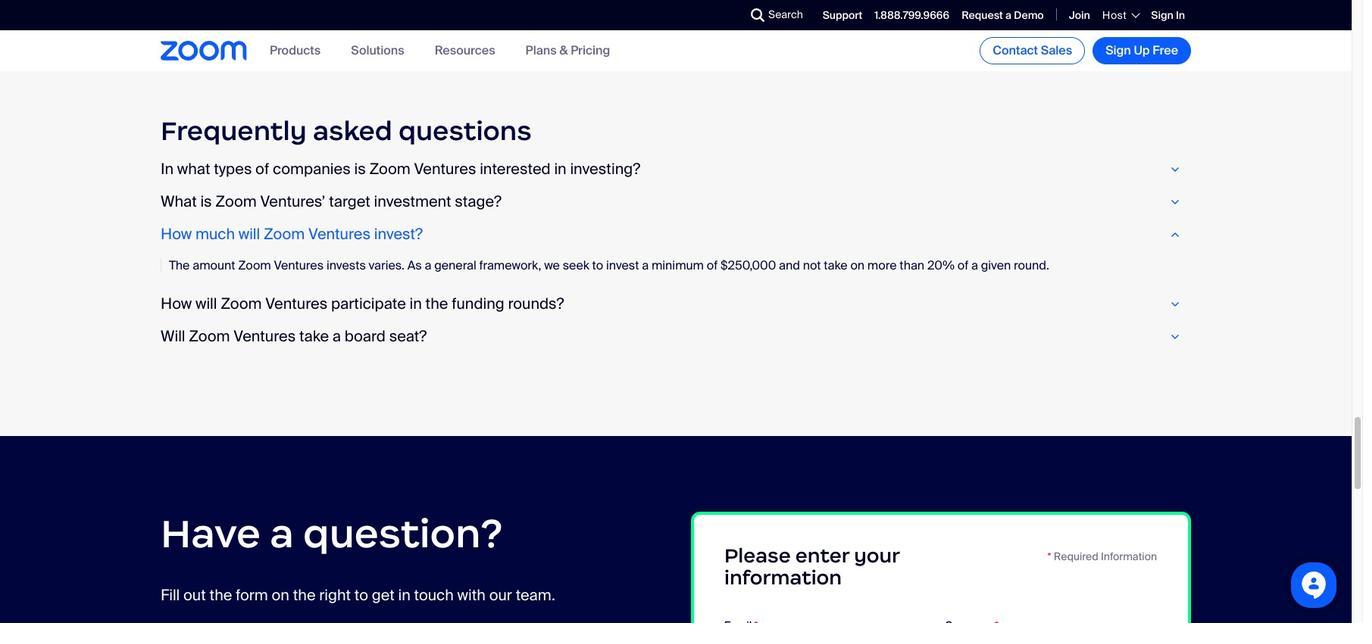 Task type: describe. For each thing, give the bounding box(es) containing it.
*
[[1048, 551, 1052, 564]]

a right have
[[270, 510, 294, 559]]

invests
[[327, 258, 366, 274]]

join
[[1069, 8, 1091, 22]]

zoom down 'ventures''
[[264, 225, 305, 244]]

20%
[[928, 258, 955, 274]]

a right the invest
[[642, 258, 649, 274]]

how much will zoom ventures invest? button
[[161, 225, 1192, 244]]

in for investing?
[[555, 159, 567, 179]]

stage?
[[455, 192, 502, 212]]

request a demo
[[962, 8, 1044, 22]]

to inside frequently asked questions element
[[593, 258, 604, 274]]

investment
[[374, 192, 452, 212]]

$250,000
[[721, 258, 777, 274]]

plans & pricing link
[[526, 43, 611, 59]]

0 vertical spatial on
[[851, 258, 865, 274]]

frequently asked questions
[[161, 114, 532, 148]]

frequently asked questions element
[[161, 114, 1192, 347]]

sign up free
[[1106, 42, 1179, 58]]

in what types of companies is zoom ventures interested in investing?
[[161, 159, 641, 179]]

1 horizontal spatial take
[[824, 258, 848, 274]]

will zoom ventures take a board seat? button
[[161, 327, 1192, 347]]

1 vertical spatial in
[[410, 294, 422, 314]]

not
[[803, 258, 821, 274]]

0 vertical spatial in
[[1177, 8, 1186, 22]]

the
[[169, 258, 190, 274]]

given
[[982, 258, 1012, 274]]

solutions
[[351, 43, 405, 59]]

the inside frequently asked questions element
[[426, 294, 448, 314]]

request a demo link
[[962, 8, 1044, 22]]

contact sales link
[[980, 37, 1086, 64]]

sign in
[[1152, 8, 1186, 22]]

how will zoom ventures participate in the funding rounds? button
[[161, 294, 1192, 314]]

participate
[[331, 294, 406, 314]]

plans
[[526, 43, 557, 59]]

0 horizontal spatial of
[[256, 159, 269, 179]]

how for how much will zoom ventures invest?
[[161, 225, 192, 244]]

resources button
[[435, 43, 496, 59]]

minimum
[[652, 258, 704, 274]]

up
[[1135, 42, 1151, 58]]

search
[[769, 8, 804, 21]]

zoom right amount
[[238, 258, 271, 274]]

sign for sign up free
[[1106, 42, 1132, 58]]

sign for sign in
[[1152, 8, 1174, 22]]

fill out the form on the right to get in touch with our team.
[[161, 586, 556, 606]]

sign up free link
[[1093, 37, 1192, 64]]

0 vertical spatial is
[[354, 159, 366, 179]]

invest?
[[374, 225, 423, 244]]

a left demo at top
[[1006, 8, 1012, 22]]

rounds?
[[508, 294, 565, 314]]

1 vertical spatial on
[[272, 586, 290, 606]]

required
[[1054, 551, 1099, 564]]

sign in link
[[1152, 8, 1186, 22]]

out
[[183, 586, 206, 606]]

in what types of companies is zoom ventures interested in investing? button
[[161, 159, 1192, 179]]

interested
[[480, 159, 551, 179]]

companies
[[273, 159, 351, 179]]

a left "board"
[[333, 327, 341, 347]]

please enter your information element
[[691, 513, 1192, 624]]

have a question?
[[161, 510, 503, 559]]

host button
[[1103, 8, 1140, 22]]

questions
[[399, 114, 532, 148]]

ventures'
[[260, 192, 326, 212]]

team.
[[516, 586, 556, 606]]

0 vertical spatial will
[[239, 225, 260, 244]]

framework,
[[480, 258, 542, 274]]

invest
[[606, 258, 639, 274]]

free
[[1153, 42, 1179, 58]]

how much will zoom ventures invest?
[[161, 225, 423, 244]]

1.888.799.9666 link
[[875, 8, 950, 22]]

2 horizontal spatial of
[[958, 258, 969, 274]]

zoom down amount
[[221, 294, 262, 314]]

enter
[[796, 545, 850, 569]]

our
[[489, 586, 512, 606]]

please
[[725, 545, 791, 569]]

round.
[[1014, 258, 1050, 274]]

zoom down types
[[216, 192, 257, 212]]

frequently
[[161, 114, 307, 148]]

what is zoom ventures' target investment stage? button
[[161, 192, 1192, 212]]

1 vertical spatial will
[[196, 294, 217, 314]]

resources
[[435, 43, 496, 59]]

how will zoom ventures participate in the funding rounds?
[[161, 294, 565, 314]]

amount
[[193, 258, 235, 274]]



Task type: vqa. For each thing, say whether or not it's contained in the screenshot.
the in the Frequently asked questions element
yes



Task type: locate. For each thing, give the bounding box(es) containing it.
of right "minimum"
[[707, 258, 718, 274]]

touch
[[414, 586, 454, 606]]

pricing
[[571, 43, 611, 59]]

how for how will zoom ventures participate in the funding rounds?
[[161, 294, 192, 314]]

2 horizontal spatial the
[[426, 294, 448, 314]]

asked
[[313, 114, 393, 148]]

the right out at bottom left
[[210, 586, 232, 606]]

None search field
[[696, 3, 755, 27]]

1 horizontal spatial in
[[1177, 8, 1186, 22]]

sales
[[1041, 42, 1073, 58]]

1 horizontal spatial will
[[239, 225, 260, 244]]

zoom up investment
[[370, 159, 411, 179]]

1 vertical spatial how
[[161, 294, 192, 314]]

&
[[560, 43, 568, 59]]

0 vertical spatial to
[[593, 258, 604, 274]]

to left get
[[355, 586, 368, 606]]

in inside frequently asked questions element
[[161, 159, 174, 179]]

2 vertical spatial in
[[398, 586, 411, 606]]

to right the seek
[[593, 258, 604, 274]]

sign
[[1152, 8, 1174, 22], [1106, 42, 1132, 58]]

in up free
[[1177, 8, 1186, 22]]

and
[[779, 258, 801, 274]]

the amount zoom ventures invests varies. as a general framework, we seek to invest a minimum of $250,000 and not take on more than 20% of a given round.
[[169, 258, 1050, 274]]

a
[[1006, 8, 1012, 22], [425, 258, 432, 274], [642, 258, 649, 274], [972, 258, 979, 274], [333, 327, 341, 347], [270, 510, 294, 559]]

zoom logo image
[[161, 41, 247, 60]]

0 vertical spatial how
[[161, 225, 192, 244]]

information
[[1102, 551, 1158, 564]]

1 vertical spatial to
[[355, 586, 368, 606]]

form
[[236, 586, 268, 606]]

contact sales
[[993, 42, 1073, 58]]

sign left up
[[1106, 42, 1132, 58]]

more
[[868, 258, 897, 274]]

support
[[823, 8, 863, 22]]

1 horizontal spatial sign
[[1152, 8, 1174, 22]]

1 vertical spatial is
[[200, 192, 212, 212]]

types
[[214, 159, 252, 179]]

1 horizontal spatial of
[[707, 258, 718, 274]]

fill
[[161, 586, 180, 606]]

in left "what"
[[161, 159, 174, 179]]

varies.
[[369, 258, 405, 274]]

in
[[1177, 8, 1186, 22], [161, 159, 174, 179]]

is right the what
[[200, 192, 212, 212]]

have
[[161, 510, 261, 559]]

0 horizontal spatial sign
[[1106, 42, 1132, 58]]

1.888.799.9666
[[875, 8, 950, 22]]

as
[[408, 258, 422, 274]]

search image
[[751, 8, 765, 22], [751, 8, 765, 22]]

will
[[239, 225, 260, 244], [196, 294, 217, 314]]

0 vertical spatial in
[[555, 159, 567, 179]]

question?
[[303, 510, 503, 559]]

plans & pricing
[[526, 43, 611, 59]]

what
[[161, 192, 197, 212]]

0 horizontal spatial the
[[210, 586, 232, 606]]

what
[[177, 159, 210, 179]]

solutions button
[[351, 43, 405, 59]]

right
[[319, 586, 351, 606]]

demo
[[1015, 8, 1044, 22]]

0 horizontal spatial is
[[200, 192, 212, 212]]

0 vertical spatial sign
[[1152, 8, 1174, 22]]

than
[[900, 258, 925, 274]]

we
[[544, 258, 560, 274]]

your
[[855, 545, 900, 569]]

0 horizontal spatial to
[[355, 586, 368, 606]]

take left "board"
[[299, 327, 329, 347]]

is
[[354, 159, 366, 179], [200, 192, 212, 212]]

with
[[458, 586, 486, 606]]

investing?
[[570, 159, 641, 179]]

much
[[196, 225, 235, 244]]

a right as
[[425, 258, 432, 274]]

1 horizontal spatial is
[[354, 159, 366, 179]]

join link
[[1069, 8, 1091, 22]]

how up will on the left
[[161, 294, 192, 314]]

in up seat?
[[410, 294, 422, 314]]

target
[[329, 192, 371, 212]]

in left "investing?"
[[555, 159, 567, 179]]

of right types
[[256, 159, 269, 179]]

the left funding
[[426, 294, 448, 314]]

1 vertical spatial take
[[299, 327, 329, 347]]

is up 'target' on the top left of the page
[[354, 159, 366, 179]]

host
[[1103, 8, 1128, 22]]

a left given
[[972, 258, 979, 274]]

zoom
[[370, 159, 411, 179], [216, 192, 257, 212], [264, 225, 305, 244], [238, 258, 271, 274], [221, 294, 262, 314], [189, 327, 230, 347]]

contact
[[993, 42, 1039, 58]]

get
[[372, 586, 395, 606]]

in
[[555, 159, 567, 179], [410, 294, 422, 314], [398, 586, 411, 606]]

take right not
[[824, 258, 848, 274]]

to
[[593, 258, 604, 274], [355, 586, 368, 606]]

2 how from the top
[[161, 294, 192, 314]]

how
[[161, 225, 192, 244], [161, 294, 192, 314]]

products
[[270, 43, 321, 59]]

request
[[962, 8, 1004, 22]]

will down amount
[[196, 294, 217, 314]]

0 horizontal spatial in
[[161, 159, 174, 179]]

board
[[345, 327, 386, 347]]

* required information
[[1048, 551, 1158, 564]]

1 vertical spatial sign
[[1106, 42, 1132, 58]]

the
[[426, 294, 448, 314], [210, 586, 232, 606], [293, 586, 316, 606]]

take
[[824, 258, 848, 274], [299, 327, 329, 347]]

1 horizontal spatial on
[[851, 258, 865, 274]]

seat?
[[389, 327, 427, 347]]

what is zoom ventures' target investment stage?
[[161, 192, 502, 212]]

in right get
[[398, 586, 411, 606]]

how up "the"
[[161, 225, 192, 244]]

0 horizontal spatial take
[[299, 327, 329, 347]]

1 how from the top
[[161, 225, 192, 244]]

the left the right
[[293, 586, 316, 606]]

zoom right will on the left
[[189, 327, 230, 347]]

0 horizontal spatial on
[[272, 586, 290, 606]]

0 horizontal spatial will
[[196, 294, 217, 314]]

will
[[161, 327, 185, 347]]

ventures
[[414, 159, 476, 179], [309, 225, 371, 244], [274, 258, 324, 274], [266, 294, 328, 314], [234, 327, 296, 347]]

funding
[[452, 294, 505, 314]]

support link
[[823, 8, 863, 22]]

0 vertical spatial take
[[824, 258, 848, 274]]

information
[[725, 566, 842, 591]]

of right 20%
[[958, 258, 969, 274]]

1 horizontal spatial to
[[593, 258, 604, 274]]

1 vertical spatial in
[[161, 159, 174, 179]]

on right form
[[272, 586, 290, 606]]

1 horizontal spatial the
[[293, 586, 316, 606]]

will zoom ventures take a board seat?
[[161, 327, 427, 347]]

sign up free
[[1152, 8, 1174, 22]]

on left more
[[851, 258, 865, 274]]

will right "much"
[[239, 225, 260, 244]]

general
[[435, 258, 477, 274]]

in for touch
[[398, 586, 411, 606]]

please enter your information
[[725, 545, 900, 591]]

products button
[[270, 43, 321, 59]]



